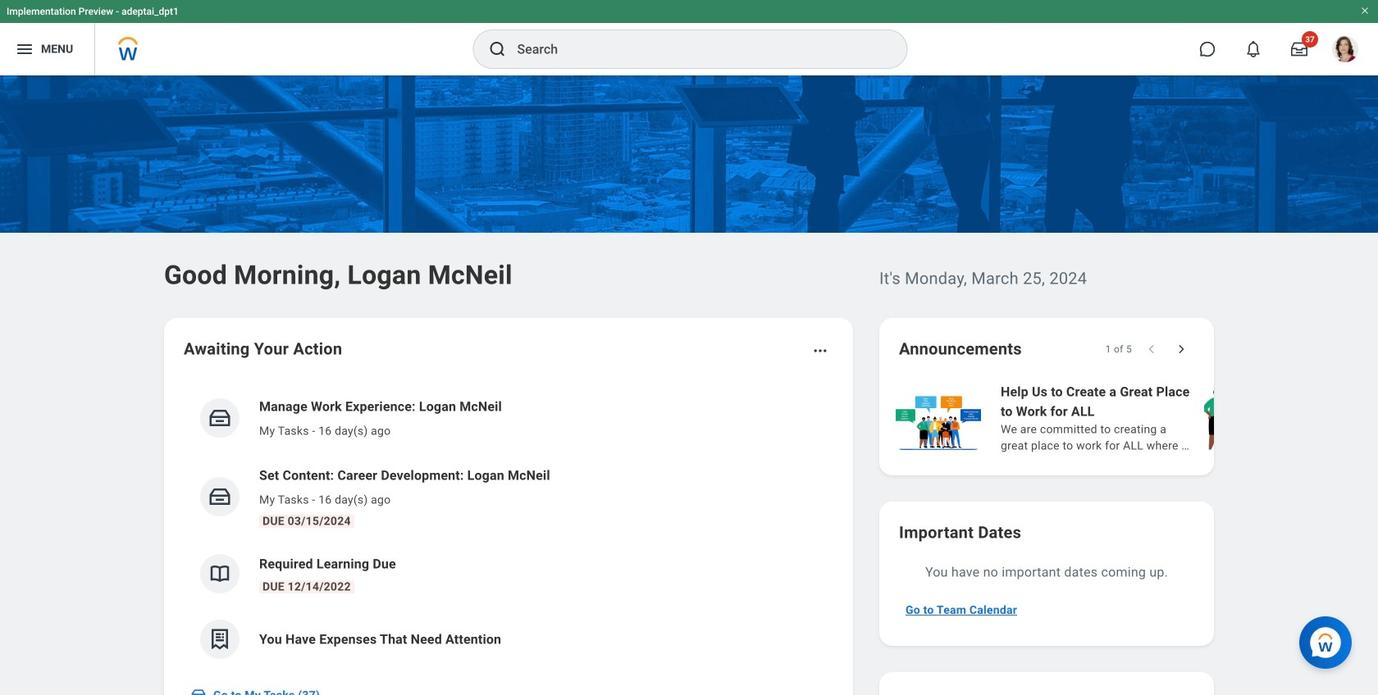 Task type: vqa. For each thing, say whether or not it's contained in the screenshot.
inbox image
yes



Task type: describe. For each thing, give the bounding box(es) containing it.
dashboard expenses image
[[208, 628, 232, 652]]

0 horizontal spatial list
[[184, 384, 834, 673]]

book open image
[[208, 562, 232, 587]]

1 horizontal spatial list
[[893, 381, 1379, 456]]

1 vertical spatial inbox image
[[208, 485, 232, 510]]

2 vertical spatial inbox image
[[190, 688, 207, 696]]

Search Workday  search field
[[517, 31, 874, 67]]



Task type: locate. For each thing, give the bounding box(es) containing it.
search image
[[488, 39, 508, 59]]

close environment banner image
[[1361, 6, 1370, 16]]

inbox image
[[208, 406, 232, 431], [208, 485, 232, 510], [190, 688, 207, 696]]

notifications large image
[[1246, 41, 1262, 57]]

main content
[[0, 75, 1379, 696]]

chevron left small image
[[1144, 341, 1160, 358]]

inbox large image
[[1292, 41, 1308, 57]]

status
[[1106, 343, 1132, 356]]

list
[[893, 381, 1379, 456], [184, 384, 834, 673]]

banner
[[0, 0, 1379, 75]]

chevron right small image
[[1173, 341, 1190, 358]]

justify image
[[15, 39, 34, 59]]

related actions image
[[812, 343, 829, 359]]

profile logan mcneil image
[[1333, 36, 1359, 66]]

0 vertical spatial inbox image
[[208, 406, 232, 431]]



